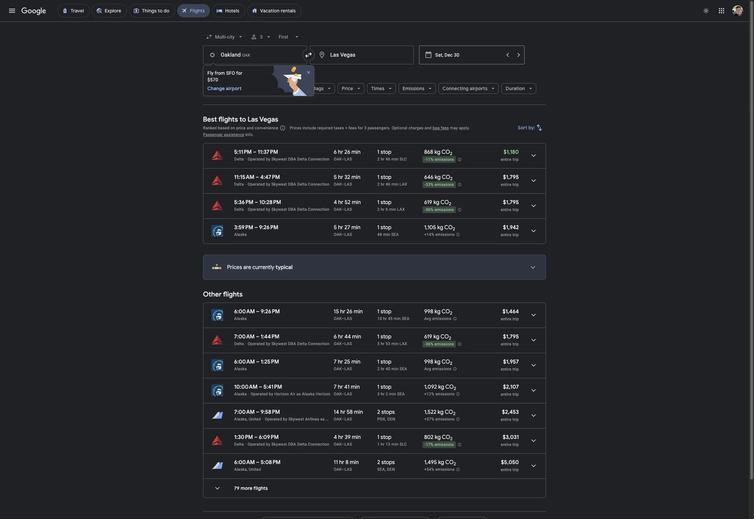 Task type: locate. For each thing, give the bounding box(es) containing it.
$1,795 down $1,464 entire trip
[[503, 334, 519, 340]]

entire inside $2,453 entire trip
[[501, 417, 512, 422]]

2 stops flight. element down 13
[[378, 459, 395, 467]]

oak for 5 hr 27 min
[[334, 232, 342, 237]]

lax inside 1 stop 2 hr 6 min lax
[[397, 207, 405, 212]]

Departure text field
[[436, 46, 502, 64]]

1,522 kg co 2
[[425, 409, 456, 417]]

1 46 from the top
[[386, 157, 391, 162]]

, inside 2 stops sea , den
[[385, 467, 386, 472]]

stop inside 1 stop 1 hr 13 min slc
[[381, 434, 392, 441]]

0 horizontal spatial airlines
[[278, 85, 295, 92]]

sea inside 1 stop 3 hr 2 min sea
[[397, 392, 405, 397]]

min up '1 stop 48 min sea'
[[389, 207, 396, 212]]

0 vertical spatial slc
[[400, 157, 407, 162]]

las inside 6 hr 44 min oak – las
[[345, 342, 352, 346]]

1 vertical spatial 7:00 am
[[234, 409, 255, 416]]

1 vertical spatial 9:26 pm
[[261, 308, 280, 315]]

avg emissions for $1,957
[[425, 367, 452, 371]]

1 vertical spatial 619
[[425, 334, 432, 340]]

trip inside $1,464 entire trip
[[513, 317, 519, 321]]

1 vertical spatial 6:00 am
[[234, 359, 255, 365]]

3 las from the top
[[345, 207, 352, 212]]

2 7:00 am from the top
[[234, 409, 255, 416]]

stop for 15 hr 26 min
[[381, 308, 392, 315]]

9:26 pm for 6:00 am
[[261, 308, 280, 315]]

8 las from the top
[[345, 392, 352, 397]]

entire down 1795 us dollars text box
[[501, 342, 512, 347]]

slc for 868
[[400, 157, 407, 162]]

prices right learn more about ranking icon
[[290, 126, 302, 130]]

6 1 stop flight. element from the top
[[378, 334, 392, 341]]

oak inside 4 hr 52 min oak – las
[[334, 207, 342, 212]]

entire for 7 hr 25 min
[[501, 367, 512, 372]]

1 trip from the top
[[513, 157, 519, 162]]

stop up layover (1 of 1) is a 3 hr 2 min layover at seattle-tacoma international airport in seattle. element
[[381, 384, 392, 391]]

1:30 pm – 6:09 pm
[[234, 434, 279, 441]]

1 horizontal spatial horizon
[[316, 392, 331, 397]]

1 slc from the top
[[400, 157, 407, 162]]

none search field containing add flight
[[203, 29, 546, 105]]

1957 US dollars text field
[[503, 359, 519, 365]]

hr inside 1 stop 1 hr 13 min slc
[[381, 442, 385, 447]]

8 entire from the top
[[501, 392, 512, 397]]

0 vertical spatial ,
[[386, 417, 386, 422]]

min inside 11 hr 8 min oak – las
[[350, 459, 359, 466]]

4 1 stop flight. element from the top
[[378, 224, 392, 232]]

2 stops from the top
[[382, 459, 395, 466]]

1 vertical spatial 36%
[[426, 342, 434, 347]]

las inside 4 hr 52 min oak – las
[[345, 207, 352, 212]]

2 6:00 am from the top
[[234, 359, 255, 365]]

-11% emissions
[[425, 157, 454, 162]]

5 entire from the top
[[501, 317, 512, 321]]

total duration 5 hr 32 min. element
[[334, 174, 378, 182]]

min inside 5 hr 32 min oak – las
[[352, 174, 361, 181]]

Departure time: 5:11 PM. text field
[[234, 149, 252, 156]]

0 vertical spatial lax
[[400, 182, 407, 187]]

currently
[[253, 264, 275, 271]]

fees
[[349, 126, 357, 130], [441, 126, 449, 130]]

1 stops from the top
[[382, 409, 395, 416]]

entire for 11 hr 8 min
[[501, 468, 512, 472]]

stops, not selected image
[[244, 80, 272, 97]]

2 vertical spatial $1,795
[[503, 334, 519, 340]]

2 avg from the top
[[425, 367, 432, 371]]

1795 US dollars text field
[[503, 334, 519, 340]]

0 vertical spatial flights
[[219, 115, 238, 124]]

– down total duration 15 hr 26 min. element
[[342, 316, 345, 321]]

2 vertical spatial $1,795 entire trip
[[501, 334, 519, 347]]

horizon left air in the bottom of the page
[[275, 392, 289, 397]]

alaska down 14 on the bottom of the page
[[326, 417, 339, 422]]

co
[[442, 149, 450, 156], [442, 174, 451, 181], [441, 199, 449, 206], [445, 224, 453, 231], [442, 308, 450, 315], [441, 334, 449, 340], [442, 359, 450, 365], [446, 384, 454, 391], [445, 409, 453, 416], [442, 434, 451, 441], [446, 459, 454, 466]]

price
[[342, 85, 353, 92]]

2 inside "1 stop 2 hr 40 min sea"
[[378, 367, 380, 371]]

min inside 4 hr 39 min oak – las
[[352, 434, 361, 441]]

operated by skywest dba delta connection down arrival time: 1:44 pm. text field
[[248, 342, 330, 346]]

3 1 stop flight. element from the top
[[378, 199, 392, 207]]

None text field
[[203, 46, 307, 64], [310, 46, 414, 64], [203, 46, 307, 64], [310, 46, 414, 64]]

total duration 11 hr 8 min. element
[[334, 459, 378, 467]]

1 up layover (1 of 1) is a 3 hr 2 min layover at seattle-tacoma international airport in seattle. element
[[378, 384, 380, 391]]

– inside 11 hr 8 min oak – las
[[342, 467, 345, 472]]

26 for 15
[[347, 308, 353, 315]]

6 las from the top
[[345, 342, 352, 346]]

2 inside 1 stop 2 hr 46 min lax
[[378, 182, 380, 187]]

4 entire from the top
[[501, 233, 512, 237]]

5 1 stop flight. element from the top
[[378, 308, 392, 316]]

Arrival time: 4:47 PM. text field
[[260, 174, 280, 181]]

1 vertical spatial 998 kg co 2
[[425, 359, 453, 366]]

stop for 7 hr 41 min
[[381, 384, 392, 391]]

flights for other
[[223, 290, 243, 299]]

– inside 15 hr 26 min oak – las
[[342, 316, 345, 321]]

- up 1,105
[[425, 208, 426, 212]]

7 for 7 hr 25 min
[[334, 359, 337, 365]]

operated by skywest dba delta connection for 5:36 pm – 10:28 pm
[[248, 207, 330, 212]]

802
[[425, 434, 434, 441]]

6 hr 26 min oak – las
[[334, 149, 361, 162]]

layover (1 of 1) is a 3 hr 53 min layover at los angeles international airport in los angeles. element
[[378, 341, 421, 347]]

min right 40
[[392, 367, 399, 371]]

8 1 stop flight. element from the top
[[378, 384, 392, 392]]

1 vertical spatial for
[[358, 126, 363, 130]]

0 vertical spatial -36% emissions
[[425, 208, 454, 212]]

stop inside 1 stop 3 hr 53 min lax
[[381, 334, 392, 340]]

3 - from the top
[[425, 208, 426, 212]]

0 vertical spatial $1,795
[[503, 174, 519, 181]]

10 trip from the top
[[513, 442, 519, 447]]

8 trip from the top
[[513, 392, 519, 397]]

skywest for 6:09 pm
[[272, 442, 287, 447]]

las inside 5 hr 32 min oak – las
[[345, 182, 352, 187]]

stop up 13
[[381, 434, 392, 441]]

7 las from the top
[[345, 367, 352, 371]]

48
[[378, 232, 382, 237]]

0 vertical spatial 5
[[334, 174, 337, 181]]

6 stop from the top
[[381, 334, 392, 340]]

52
[[345, 199, 351, 206]]

6 oak from the top
[[334, 342, 342, 346]]

2 7 from the top
[[334, 384, 337, 391]]

1 4 from the top
[[334, 199, 337, 206]]

fees right bag
[[441, 126, 449, 130]]

oak for 4 hr 39 min
[[334, 442, 342, 447]]

min inside 4 hr 52 min oak – las
[[352, 199, 361, 206]]

entire down $2,107 text field
[[501, 392, 512, 397]]

las down 27
[[345, 232, 352, 237]]

vegas
[[260, 115, 278, 124]]

hr inside 1 stop 3 hr 53 min lax
[[381, 342, 385, 346]]

0 vertical spatial airlines
[[278, 85, 295, 92]]

1 stop flight. element for 5 hr 27 min
[[378, 224, 392, 232]]

5 inside 5 hr 27 min oak – las
[[334, 224, 337, 231]]

0 horizontal spatial and
[[247, 126, 254, 130]]

lax inside 1 stop 2 hr 46 min lax
[[400, 182, 407, 187]]

 image
[[248, 392, 250, 397], [262, 417, 264, 422]]

leaves oakland international airport at 11:15 am on saturday, december 30 and arrives at harry reid international airport at 4:47 pm on saturday, december 30. element
[[234, 174, 280, 181]]

7
[[334, 359, 337, 365], [334, 384, 337, 391]]

stop inside 1 stop 3 hr 2 min sea
[[381, 384, 392, 391]]

0 vertical spatial 7
[[334, 359, 337, 365]]

prices for are
[[227, 264, 242, 271]]

Arrival time: 5:41 PM. text field
[[264, 384, 282, 391]]

$1,795 entire trip
[[501, 174, 519, 187], [501, 199, 519, 212], [501, 334, 519, 347]]

– right 3:59 pm
[[255, 224, 258, 231]]

sea inside "1 stop 2 hr 40 min sea"
[[400, 367, 407, 371]]

1 down 10
[[378, 334, 380, 340]]

oak inside 6 hr 44 min oak – las
[[334, 342, 342, 346]]

11:15 am
[[234, 174, 255, 181]]

2 inside 868 kg co 2
[[450, 151, 453, 157]]

den right pdx
[[388, 417, 396, 422]]

1,495
[[425, 459, 437, 466]]

3 stop from the top
[[381, 199, 392, 206]]

10 las from the top
[[345, 442, 352, 447]]

min inside 15 hr 26 min oak – las
[[354, 308, 363, 315]]

$1,795 entire trip for $1,464
[[501, 334, 519, 347]]

4 1 from the top
[[378, 224, 380, 231]]

as for 14
[[321, 417, 325, 422]]

0 vertical spatial 46
[[386, 157, 391, 162]]

5 trip from the top
[[513, 317, 519, 321]]

1,092
[[425, 384, 437, 391]]

36% for 4 hr 52 min
[[426, 208, 434, 212]]

5 1 from the top
[[378, 308, 380, 315]]

trip for 4 hr 39 min
[[513, 442, 519, 447]]

1 dba from the top
[[288, 157, 296, 162]]

avg right "layover (1 of 1) is a 10 hr 45 min layover at seattle-tacoma international airport in seattle." element
[[425, 317, 432, 321]]

sea right 40
[[400, 367, 407, 371]]

hr inside 5 hr 32 min oak – las
[[338, 174, 343, 181]]

0 vertical spatial for
[[236, 70, 242, 76]]

1 stop flight. element for 4 hr 39 min
[[378, 434, 392, 442]]

alaska, united
[[234, 417, 261, 422]]

14 hr 58 min oak – las
[[334, 409, 363, 422]]

2 619 from the top
[[425, 334, 432, 340]]

by for 1:44 pm
[[266, 342, 270, 346]]

Departure time: 11:15 AM. text field
[[234, 174, 255, 181]]

las inside 5 hr 27 min oak – las
[[345, 232, 352, 237]]

1 1 from the top
[[378, 149, 380, 156]]

operated by skywest dba delta connection for 7:00 am – 1:44 pm
[[248, 342, 330, 346]]

4 inside 4 hr 52 min oak – las
[[334, 199, 337, 206]]

1 -36% emissions from the top
[[425, 208, 454, 212]]

2 stops sea , den
[[378, 459, 395, 472]]

kg inside 1,522 kg co 2
[[438, 409, 444, 416]]

include
[[303, 126, 316, 130]]

1 $1,795 from the top
[[503, 174, 519, 181]]

7 inside 7 hr 41 min oak – las
[[334, 384, 337, 391]]

alaska,
[[234, 417, 248, 422], [234, 467, 248, 472]]

emissions button
[[399, 80, 436, 97]]

6:00 am inside 6:00 am – 1:25 pm alaska
[[234, 359, 255, 365]]

oak up 14 on the bottom of the page
[[334, 392, 342, 397]]

avg for 7 hr 25 min
[[425, 367, 432, 371]]

Departure time: 3:59 PM. text field
[[234, 224, 253, 231]]

1 vertical spatial alaska,
[[234, 467, 248, 472]]

9 trip from the top
[[513, 417, 519, 422]]

kg for 14 hr 58 min
[[438, 409, 444, 416]]

4 hr 52 min oak – las
[[334, 199, 361, 212]]

min right 39
[[352, 434, 361, 441]]

– inside 7 hr 25 min oak – las
[[342, 367, 345, 371]]

6:00 am for 1:25 pm
[[234, 359, 255, 365]]

5:11 pm – 11:37 pm
[[234, 149, 278, 156]]

times button
[[367, 80, 396, 97]]

None field
[[203, 31, 247, 43], [276, 31, 303, 43], [203, 31, 247, 43], [276, 31, 303, 43]]

1 36% from the top
[[426, 208, 434, 212]]

0 vertical spatial $1,795 entire trip
[[501, 174, 519, 187]]

4 left 52
[[334, 199, 337, 206]]

1 2 stops flight. element from the top
[[378, 409, 395, 417]]

6:00 am down 1:30 pm in the bottom of the page
[[234, 459, 255, 466]]

$1,464 entire trip
[[501, 308, 519, 321]]

as for 7
[[297, 392, 301, 397]]

Departure time: 7:00 AM. text field
[[234, 334, 255, 340]]

1 $1,795 entire trip from the top
[[501, 174, 519, 187]]

hr up 1 stop 2 hr 46 min lax
[[381, 157, 385, 162]]

619 kg co 2 for 4 hr 52 min
[[425, 199, 452, 207]]

operated by skywest dba delta connection down "4:47 pm"
[[248, 182, 330, 187]]

1 vertical spatial 46
[[386, 182, 391, 187]]

2 - from the top
[[425, 182, 426, 187]]

layover (1 of 1) is a 2 hr 40 min layover at seattle-tacoma international airport in seattle. element
[[378, 366, 421, 372]]

-36% emissions for 6 hr 44 min
[[425, 342, 454, 347]]

5 operated by skywest dba delta connection from the top
[[248, 442, 330, 447]]

8 oak from the top
[[334, 392, 342, 397]]

co inside 868 kg co 2
[[442, 149, 450, 156]]

airlines down operated by horizon air as alaska horizon
[[305, 417, 319, 422]]

1 stop flight. element down passengers.
[[378, 149, 392, 157]]

1 stop flight. element up 48
[[378, 224, 392, 232]]

11 oak from the top
[[334, 467, 342, 472]]

$2,453 entire trip
[[501, 409, 519, 422]]

2 vertical spatial 6
[[334, 334, 337, 340]]

5 stop from the top
[[381, 308, 392, 315]]

stop inside "1 stop 2 hr 40 min sea"
[[381, 359, 392, 365]]

3 entire from the top
[[501, 207, 512, 212]]

0 vertical spatial 998 kg co 2
[[425, 308, 453, 316]]

1 alaska, from the top
[[234, 417, 248, 422]]

1 vertical spatial stops
[[382, 459, 395, 466]]

trip for 5 hr 32 min
[[513, 182, 519, 187]]

trip inside $5,050 entire trip
[[513, 468, 519, 472]]

6:00 am – 5:08 pm alaska, united
[[234, 459, 281, 472]]

1 inside '1 stop 48 min sea'
[[378, 224, 380, 231]]

den
[[388, 417, 396, 422], [387, 467, 395, 472]]

flight details. leaves oakland international airport at 7:00 am on saturday, december 30 and arrives at harry reid international airport at 1:44 pm on saturday, december 30. image
[[526, 332, 542, 348]]

stops inside 2 stops sea , den
[[382, 459, 395, 466]]

4 for 4 hr 52 min
[[334, 199, 337, 206]]

$1,795 for $1,180
[[503, 174, 519, 181]]

connection for 4 hr 39 min
[[308, 442, 330, 447]]

40
[[386, 367, 391, 371]]

$1,795 for $1,464
[[503, 334, 519, 340]]

0 vertical spatial stops
[[382, 409, 395, 416]]

trip
[[513, 157, 519, 162], [513, 182, 519, 187], [513, 207, 519, 212], [513, 233, 519, 237], [513, 317, 519, 321], [513, 342, 519, 347], [513, 367, 519, 372], [513, 392, 519, 397], [513, 417, 519, 422], [513, 442, 519, 447], [513, 468, 519, 472]]

oak down total duration 6 hr 44 min. element
[[334, 342, 342, 346]]

total duration 4 hr 39 min. element
[[334, 434, 378, 442]]

Departure time: 6:00 AM. text field
[[234, 359, 255, 365]]

flight details. leaves oakland international airport at 5:11 pm on saturday, december 30 and arrives at harry reid international airport at 11:37 pm on saturday, december 30. image
[[526, 147, 542, 164]]

flights right other
[[223, 290, 243, 299]]

1 vertical spatial avg emissions
[[425, 367, 452, 371]]

36% for 6 hr 44 min
[[426, 342, 434, 347]]

4 - from the top
[[425, 342, 426, 347]]

las for 7 hr 25 min
[[345, 367, 352, 371]]

1:25 pm
[[261, 359, 279, 365]]

stop for 5 hr 27 min
[[381, 224, 392, 231]]

1 vertical spatial 7
[[334, 384, 337, 391]]

min right 45
[[394, 316, 401, 321]]

0 vertical spatial avg
[[425, 317, 432, 321]]

11%
[[426, 157, 434, 162]]

2 connection from the top
[[308, 182, 330, 187]]

flight details. leaves oakland international airport at 11:15 am on saturday, december 30 and arrives at harry reid international airport at 4:47 pm on saturday, december 30. image
[[526, 173, 542, 189]]

2 fees from the left
[[441, 126, 449, 130]]

0 vertical spatial 9:26 pm
[[259, 224, 278, 231]]

1 vertical spatial flights
[[223, 290, 243, 299]]

5050 US dollars text field
[[501, 459, 519, 466]]

stops up layover (1 of 2) is a 2 hr 57 min layover at seattle-tacoma international airport in seattle. layover (2 of 2) is a 1 hr 15 min layover at denver international airport in denver. "element" in the right bottom of the page
[[382, 459, 395, 466]]

min right 8
[[350, 459, 359, 466]]

best
[[203, 115, 217, 124]]

11 hr 8 min oak – las
[[334, 459, 359, 472]]

- for 6 hr 26 min
[[425, 157, 426, 162]]

operated for 10:28 pm
[[248, 207, 265, 212]]

kg for 4 hr 52 min
[[434, 199, 440, 206]]

2 alaska, from the top
[[234, 467, 248, 472]]

1 inside 1 stop 2 hr 46 min slc
[[378, 149, 380, 156]]

1 up layover (1 of 1) is a 2 hr 6 min layover at los angeles international airport in los angeles. element
[[378, 199, 380, 206]]

1 vertical spatial $1,795 entire trip
[[501, 199, 519, 212]]

6 inside 6 hr 26 min oak – las
[[334, 149, 337, 156]]

10:00 am
[[234, 384, 258, 391]]

sea right 45
[[402, 316, 410, 321]]

hr left the 25
[[338, 359, 343, 365]]

, inside 2 stops pdx , den
[[386, 417, 386, 422]]

duration
[[506, 85, 525, 92]]

entire down '$1,942'
[[501, 233, 512, 237]]

on
[[231, 126, 235, 130]]

1 1 stop flight. element from the top
[[378, 149, 392, 157]]

0 vertical spatial 2 stops flight. element
[[378, 409, 395, 417]]

0 vertical spatial  image
[[248, 392, 250, 397]]

802 kg co 2
[[425, 434, 453, 442]]

26 inside 15 hr 26 min oak – las
[[347, 308, 353, 315]]

Departure time: 1:30 PM. text field
[[234, 434, 253, 441]]

- for 5 hr 32 min
[[425, 182, 426, 187]]

alaska down departure time: 6:00 am. text field
[[234, 316, 247, 321]]

7 oak from the top
[[334, 367, 342, 371]]

oak inside 4 hr 39 min oak – las
[[334, 442, 342, 447]]

1 7:00 am from the top
[[234, 334, 255, 340]]

,
[[386, 417, 386, 422], [385, 467, 386, 472]]

slc up 1 stop 2 hr 46 min lax
[[400, 157, 407, 162]]

$1,795 entire trip for $1,180
[[501, 174, 519, 187]]

6:00 am for 9:26 pm
[[234, 308, 255, 315]]

-36% emissions for 4 hr 52 min
[[425, 208, 454, 212]]

2 operated by skywest dba delta connection from the top
[[248, 182, 330, 187]]

1 vertical spatial as
[[321, 417, 325, 422]]

– inside 6:00 am – 1:25 pm alaska
[[256, 359, 260, 365]]

2 36% from the top
[[426, 342, 434, 347]]

2 avg emissions from the top
[[425, 367, 452, 371]]

co inside 802 kg co 2
[[442, 434, 451, 441]]

- for 4 hr 39 min
[[425, 443, 426, 447]]

1 for 5 hr 27 min
[[378, 224, 380, 231]]

+12% emissions
[[425, 392, 455, 397]]

entire down 2453 us dollars text field
[[501, 417, 512, 422]]

0 vertical spatial as
[[297, 392, 301, 397]]

las down total duration 15 hr 26 min. element
[[345, 316, 352, 321]]

for right the sfo
[[236, 70, 242, 76]]

1 horizontal spatial airlines
[[305, 417, 319, 422]]

2 las from the top
[[345, 182, 352, 187]]

6 for 6 hr 44 min
[[334, 334, 337, 340]]

$1,795 entire trip up $1,795 text field on the top
[[501, 174, 519, 187]]

9 oak from the top
[[334, 417, 342, 422]]

united down "7:00 am – 9:58 pm"
[[249, 417, 261, 422]]

0 vertical spatial 619 kg co 2
[[425, 199, 452, 207]]

6 up '1 stop 48 min sea'
[[386, 207, 388, 212]]

1 avg emissions from the top
[[425, 317, 452, 321]]

11:37 pm
[[258, 149, 278, 156]]

dba for 6:09 pm
[[288, 442, 296, 447]]

9 entire from the top
[[501, 417, 512, 422]]

dba
[[288, 157, 296, 162], [288, 182, 296, 187], [288, 207, 296, 212], [288, 342, 296, 346], [288, 442, 296, 447]]

entire
[[501, 157, 512, 162], [501, 182, 512, 187], [501, 207, 512, 212], [501, 233, 512, 237], [501, 317, 512, 321], [501, 342, 512, 347], [501, 367, 512, 372], [501, 392, 512, 397], [501, 417, 512, 422], [501, 442, 512, 447], [501, 468, 512, 472]]

1 vertical spatial den
[[387, 467, 395, 472]]

44
[[345, 334, 351, 340]]

1 stop flight. element for 7 hr 25 min
[[378, 359, 392, 366]]

0 horizontal spatial fees
[[349, 126, 357, 130]]

1 for 5 hr 32 min
[[378, 174, 380, 181]]

and left bag
[[425, 126, 432, 130]]

0 vertical spatial 6
[[334, 149, 337, 156]]

kg
[[435, 149, 441, 156], [435, 174, 441, 181], [434, 199, 440, 206], [438, 224, 444, 231], [435, 308, 441, 315], [434, 334, 440, 340], [435, 359, 441, 365], [439, 384, 444, 391], [438, 409, 444, 416], [435, 434, 441, 441], [438, 459, 444, 466]]

fees right +
[[349, 126, 357, 130]]

trip down "5050 us dollars" text field
[[513, 468, 519, 472]]

1 vertical spatial $1,795
[[503, 199, 519, 206]]

as left skywest
[[321, 417, 325, 422]]

0 vertical spatial 619
[[425, 199, 432, 206]]

1 stop flight. element for 4 hr 52 min
[[378, 199, 392, 207]]

1 vertical spatial  image
[[262, 417, 264, 422]]

co for 6 hr 44 min
[[441, 334, 449, 340]]

– inside 7 hr 41 min oak – las
[[342, 392, 345, 397]]

las
[[248, 115, 258, 124]]

2 trip from the top
[[513, 182, 519, 187]]

1 up layover (1 of 1) is a 2 hr 40 min layover at seattle-tacoma international airport in seattle. element
[[378, 359, 380, 365]]

main menu image
[[8, 7, 16, 15]]

stop up the layover (1 of 1) is a 2 hr 46 min layover at salt lake city international airport in salt lake city. element
[[381, 149, 392, 156]]

hr left 41
[[338, 384, 343, 391]]

1 horizontal spatial fees
[[441, 126, 449, 130]]

2 vertical spatial lax
[[400, 342, 407, 346]]

entire inside $1,464 entire trip
[[501, 317, 512, 321]]

11 las from the top
[[345, 467, 352, 472]]

5 las from the top
[[345, 316, 352, 321]]

-33% emissions
[[425, 182, 454, 187]]

layover (1 of 1) is a 2 hr 6 min layover at los angeles international airport in los angeles. element
[[378, 207, 421, 212]]

868
[[425, 149, 434, 156]]

619
[[425, 199, 432, 206], [425, 334, 432, 340]]

0 vertical spatial 4
[[334, 199, 337, 206]]

Arrival time: 9:26 PM. text field
[[259, 224, 278, 231]]

las inside 4 hr 39 min oak – las
[[345, 442, 352, 447]]

1 619 kg co 2 from the top
[[425, 199, 452, 207]]

4 left 39
[[334, 434, 337, 441]]

oak down total duration 7 hr 25 min. element
[[334, 367, 342, 371]]

operated down 9:58 pm text field at left
[[265, 417, 282, 422]]

7:00 am up alaska, united
[[234, 409, 255, 416]]

Arrival time: 10:28 PM. text field
[[259, 199, 281, 206]]

1 vertical spatial 619 kg co 2
[[425, 334, 452, 341]]

oak down total duration 4 hr 52 min. element
[[334, 207, 342, 212]]

entire inside $1,957 entire trip
[[501, 367, 512, 372]]

6 trip from the top
[[513, 342, 519, 347]]

1 stop flight. element up 13
[[378, 434, 392, 442]]

4 stop from the top
[[381, 224, 392, 231]]

2 oak from the top
[[334, 182, 342, 187]]

0 horizontal spatial as
[[297, 392, 301, 397]]

operated for 11:37 pm
[[248, 157, 265, 162]]

main content
[[203, 110, 546, 503]]

7 hr 41 min oak – las
[[334, 384, 360, 397]]

- right "layover (1 of 1) is a 3 hr 53 min layover at los angeles international airport in los angeles." element
[[425, 342, 426, 347]]

1 vertical spatial -36% emissions
[[425, 342, 454, 347]]

sea inside 1 stop 10 hr 45 min sea
[[402, 316, 410, 321]]

– down 27
[[342, 232, 345, 237]]

1464 US dollars text field
[[503, 308, 519, 315]]

co inside 1,522 kg co 2
[[445, 409, 453, 416]]

6 1 from the top
[[378, 334, 380, 340]]

oak inside 15 hr 26 min oak – las
[[334, 316, 342, 321]]

oak for 4 hr 52 min
[[334, 207, 342, 212]]

2 stops flight. element for 14 hr 58 min
[[378, 409, 395, 417]]

1 inside 1 stop 2 hr 6 min lax
[[378, 199, 380, 206]]

4 connection from the top
[[308, 342, 330, 346]]

619 kg co 2
[[425, 199, 452, 207], [425, 334, 452, 341]]

1 vertical spatial airlines
[[305, 417, 319, 422]]

leaves oakland international airport at 7:00 am on saturday, december 30 and arrives at harry reid international airport at 9:58 pm on saturday, december 30. element
[[234, 409, 280, 416]]

Departure time: 5:36 PM. text field
[[234, 199, 254, 206]]

pdx
[[378, 417, 386, 422]]

kg for 7 hr 25 min
[[435, 359, 441, 365]]

price button
[[338, 80, 365, 97]]

kg for 5 hr 27 min
[[438, 224, 444, 231]]

998 for 15 hr 26 min
[[425, 308, 434, 315]]

1,105
[[425, 224, 436, 231]]

– left 9:26 pm text box
[[256, 308, 260, 315]]

Arrival time: 1:25 PM. text field
[[261, 359, 279, 365]]

las down 39
[[345, 442, 352, 447]]

0 vertical spatial united
[[249, 417, 261, 422]]

1 vertical spatial 998
[[425, 359, 434, 365]]

hr up 1 stop 2 hr 6 min lax
[[381, 182, 385, 187]]

- down 802
[[425, 443, 426, 447]]

prices left are
[[227, 264, 242, 271]]

26 down prices include required taxes + fees for 3 passengers. optional charges and bag fees may apply. passenger assistance
[[345, 149, 351, 156]]

0 horizontal spatial horizon
[[275, 392, 289, 397]]

9 las from the top
[[345, 417, 352, 422]]

min right 53
[[392, 342, 399, 346]]

6:00 am – 9:26 pm alaska
[[234, 308, 280, 321]]

1 vertical spatial ,
[[385, 467, 386, 472]]

las for 4 hr 39 min
[[345, 442, 352, 447]]

0 horizontal spatial  image
[[248, 392, 250, 397]]

total duration 7 hr 25 min. element
[[334, 359, 378, 366]]

operated for 6:09 pm
[[248, 442, 265, 447]]

1 vertical spatial 5
[[334, 224, 337, 231]]

0 horizontal spatial prices
[[227, 264, 242, 271]]

4
[[334, 199, 337, 206], [334, 434, 337, 441]]

9 stop from the top
[[381, 434, 392, 441]]

hr inside 11 hr 8 min oak – las
[[339, 459, 344, 466]]

1 horizontal spatial as
[[321, 417, 325, 422]]

charges
[[409, 126, 424, 130]]

5 dba from the top
[[288, 442, 296, 447]]

kg for 6 hr 44 min
[[434, 334, 440, 340]]

skywest for 10:28 pm
[[272, 207, 287, 212]]

min right 48
[[383, 232, 390, 237]]

25
[[344, 359, 350, 365]]

oak for 7 hr 41 min
[[334, 392, 342, 397]]

alaska down 6:00 am text field
[[234, 367, 247, 371]]

emissions
[[435, 157, 454, 162], [435, 182, 454, 187], [435, 208, 454, 212], [436, 232, 455, 237], [433, 317, 452, 321], [435, 342, 454, 347], [433, 367, 452, 371], [436, 392, 455, 397], [436, 417, 455, 422], [435, 443, 454, 447], [436, 467, 455, 472]]

leaves oakland international airport at 1:30 pm on saturday, december 30 and arrives at harry reid international airport at 6:09 pm on saturday, december 30. element
[[234, 434, 279, 441]]

layover (1 of 1) is a 3 hr 2 min layover at seattle-tacoma international airport in seattle. element
[[378, 392, 421, 397]]

1 avg from the top
[[425, 317, 432, 321]]

1 operated by skywest dba delta connection from the top
[[248, 157, 330, 162]]

1 6:00 am from the top
[[234, 308, 255, 315]]

las inside 7 hr 25 min oak – las
[[345, 367, 352, 371]]

5
[[334, 174, 337, 181], [334, 224, 337, 231]]

2 inside 2 stops pdx , den
[[378, 409, 380, 416]]

1 horizontal spatial for
[[358, 126, 363, 130]]

lax right 53
[[400, 342, 407, 346]]

connection down operated by skywest airlines as alaska skywest
[[308, 442, 330, 447]]

– down 41
[[342, 392, 345, 397]]

2 46 from the top
[[386, 182, 391, 187]]

entire down $1,795 text field on the top
[[501, 207, 512, 212]]

avg emissions
[[425, 317, 452, 321], [425, 367, 452, 371]]

co for 4 hr 39 min
[[442, 434, 451, 441]]

by for 6:09 pm
[[266, 442, 270, 447]]

min right 52
[[352, 199, 361, 206]]

– left arrival time: 1:25 pm. text box
[[256, 359, 260, 365]]

Arrival time: 11:37 PM. text field
[[258, 149, 278, 156]]

$1,942
[[503, 224, 519, 231]]

entire down 3031 us dollars text field
[[501, 442, 512, 447]]

connecting airports
[[443, 85, 488, 92]]

las inside 14 hr 58 min oak – las
[[345, 417, 352, 422]]

2 dba from the top
[[288, 182, 296, 187]]

and down the las
[[247, 126, 254, 130]]

7 stop from the top
[[381, 359, 392, 365]]

trip for 6 hr 44 min
[[513, 342, 519, 347]]

10 oak from the top
[[334, 442, 342, 447]]

hr
[[338, 149, 343, 156], [381, 157, 385, 162], [338, 174, 343, 181], [381, 182, 385, 187], [338, 199, 344, 206], [381, 207, 385, 212], [338, 224, 343, 231], [340, 308, 346, 315], [383, 316, 387, 321], [338, 334, 343, 340], [381, 342, 385, 346], [338, 359, 343, 365], [381, 367, 385, 371], [338, 384, 343, 391], [381, 392, 385, 397], [341, 409, 346, 416], [338, 434, 344, 441], [381, 442, 385, 447], [339, 459, 344, 466]]

oak inside 7 hr 41 min oak – las
[[334, 392, 342, 397]]

min right 41
[[351, 384, 360, 391]]

$1,795
[[503, 174, 519, 181], [503, 199, 519, 206], [503, 334, 519, 340]]

prices
[[290, 126, 302, 130], [227, 264, 242, 271]]

4 for 4 hr 39 min
[[334, 434, 337, 441]]

entire for 15 hr 26 min
[[501, 317, 512, 321]]

more details image
[[525, 259, 541, 276]]

– down total duration 11 hr 8 min. element
[[342, 467, 345, 472]]

1 inside "1 stop 2 hr 40 min sea"
[[378, 359, 380, 365]]

stop inside 1 stop 2 hr 46 min slc
[[381, 149, 392, 156]]

are
[[244, 264, 251, 271]]

3031 US dollars text field
[[503, 434, 519, 441]]

oak inside 11 hr 8 min oak – las
[[334, 467, 342, 472]]

entire inside $2,107 entire trip
[[501, 392, 512, 397]]

1 vertical spatial 2 stops flight. element
[[378, 459, 395, 467]]

co inside 1,092 kg co 2
[[446, 384, 454, 391]]

stop for 5 hr 32 min
[[381, 174, 392, 181]]

oak
[[334, 157, 342, 162], [334, 182, 342, 187], [334, 207, 342, 212], [334, 232, 342, 237], [334, 316, 342, 321], [334, 342, 342, 346], [334, 367, 342, 371], [334, 392, 342, 397], [334, 417, 342, 422], [334, 442, 342, 447], [334, 467, 342, 472]]

0 vertical spatial prices
[[290, 126, 302, 130]]

– right departure time: 1:30 pm. text box at the bottom left of the page
[[254, 434, 258, 441]]

leaves oakland international airport at 5:11 pm on saturday, december 30 and arrives at harry reid international airport at 11:37 pm on saturday, december 30. element
[[234, 149, 278, 156]]

min up 2 stops pdx , den
[[389, 392, 396, 397]]

kg inside 802 kg co 2
[[435, 434, 441, 441]]

best flights to las vegas
[[203, 115, 278, 124]]

0 vertical spatial 7:00 am
[[234, 334, 255, 340]]

1 vertical spatial avg
[[425, 367, 432, 371]]

kg inside 646 kg co 2
[[435, 174, 441, 181]]

all filters
[[216, 85, 236, 92]]

1 for 7 hr 25 min
[[378, 359, 380, 365]]

2 5 from the top
[[334, 224, 337, 231]]

2 stops flight. element
[[378, 409, 395, 417], [378, 459, 395, 467]]

46 inside 1 stop 2 hr 46 min lax
[[386, 182, 391, 187]]

1 inside 1 stop 2 hr 46 min lax
[[378, 174, 380, 181]]

4 hr 39 min oak – las
[[334, 434, 361, 447]]

0 vertical spatial alaska,
[[234, 417, 248, 422]]

1 horizontal spatial  image
[[262, 417, 264, 422]]

skywest
[[272, 157, 287, 162], [272, 182, 287, 187], [272, 207, 287, 212], [272, 342, 287, 346], [289, 417, 304, 422], [272, 442, 287, 447]]

trip down 2453 us dollars text field
[[513, 417, 519, 422]]

998 kg co 2
[[425, 308, 453, 316], [425, 359, 453, 366]]

1 vertical spatial lax
[[397, 207, 405, 212]]

1 vertical spatial 4
[[334, 434, 337, 441]]

stops for 11 hr 8 min
[[382, 459, 395, 466]]

1 998 from the top
[[425, 308, 434, 315]]

operated by skywest dba delta connection down 11:37 pm text field
[[248, 157, 330, 162]]

6:00 am for 5:08 pm
[[234, 459, 255, 466]]

trip down 3031 us dollars text field
[[513, 442, 519, 447]]

4 trip from the top
[[513, 233, 519, 237]]

2 998 from the top
[[425, 359, 434, 365]]

2 2 stops flight. element from the top
[[378, 459, 395, 467]]

3 $1,795 entire trip from the top
[[501, 334, 519, 347]]

1 vertical spatial prices
[[227, 264, 242, 271]]

1 horizontal spatial prices
[[290, 126, 302, 130]]

None search field
[[203, 29, 546, 105]]

2 vertical spatial 6:00 am
[[234, 459, 255, 466]]

las for 11 hr 8 min
[[345, 467, 352, 472]]

1 up 48
[[378, 224, 380, 231]]

79 more flights image
[[210, 480, 226, 496]]

1795 US dollars text field
[[503, 174, 519, 181]]

$1,795 down $1,180 entire trip at right top
[[503, 174, 519, 181]]

1 vertical spatial united
[[249, 467, 261, 472]]

hr right 15
[[340, 308, 346, 315]]

0 vertical spatial 6:00 am
[[234, 308, 255, 315]]

operated by skywest dba delta connection down arrival time: 10:28 pm. text field
[[248, 207, 330, 212]]

9:26 pm for 3:59 pm
[[259, 224, 278, 231]]

1 stop from the top
[[381, 149, 392, 156]]

las inside 11 hr 8 min oak – las
[[345, 467, 352, 472]]

trip down '$1,942'
[[513, 233, 519, 237]]

layover (1 of 1) is a 48 min layover at seattle-tacoma international airport in seattle. element
[[378, 232, 421, 237]]

9:26 pm inside 6:00 am – 9:26 pm alaska
[[261, 308, 280, 315]]

total duration 15 hr 26 min. element
[[334, 308, 378, 316]]

11 trip from the top
[[513, 468, 519, 472]]

by for 4:47 pm
[[266, 182, 270, 187]]

1 stop flight. element up 53
[[378, 334, 392, 341]]

las for 4 hr 52 min
[[345, 207, 352, 212]]

5 inside 5 hr 32 min oak – las
[[334, 174, 337, 181]]

operated for 1:44 pm
[[248, 342, 265, 346]]

lax up '1 stop 48 min sea'
[[397, 207, 405, 212]]

$1,957
[[503, 359, 519, 365]]

oak inside 7 hr 25 min oak – las
[[334, 367, 342, 371]]

1 stop flight. element up 10
[[378, 308, 392, 316]]

skywest down the arrival time: 6:09 pm. text box
[[272, 442, 287, 447]]

loading results progress bar
[[0, 21, 750, 23]]

0 vertical spatial 26
[[345, 149, 351, 156]]

0 vertical spatial avg emissions
[[425, 317, 452, 321]]

1 stop flight. element
[[378, 149, 392, 157], [378, 174, 392, 182], [378, 199, 392, 207], [378, 224, 392, 232], [378, 308, 392, 316], [378, 334, 392, 341], [378, 359, 392, 366], [378, 384, 392, 392], [378, 434, 392, 442]]

layover (1 of 1) is a 2 hr 46 min layover at los angeles international airport in los angeles. element
[[378, 182, 421, 187]]

co inside 1,105 kg co 2
[[445, 224, 453, 231]]

dba for 4:47 pm
[[288, 182, 296, 187]]

1 horizontal spatial and
[[425, 126, 432, 130]]

1 5 from the top
[[334, 174, 337, 181]]

0 vertical spatial den
[[388, 417, 396, 422]]

4 dba from the top
[[288, 342, 296, 346]]

1 vertical spatial 26
[[347, 308, 353, 315]]

1,522
[[425, 409, 437, 416]]

hr right 14 on the bottom of the page
[[341, 409, 346, 416]]

3 connection from the top
[[308, 207, 330, 212]]

0 vertical spatial 36%
[[426, 208, 434, 212]]

0 horizontal spatial for
[[236, 70, 242, 76]]

1 vertical spatial 6
[[386, 207, 388, 212]]

1 vertical spatial slc
[[400, 442, 407, 447]]

7 left the 25
[[334, 359, 337, 365]]

1 for 6 hr 26 min
[[378, 149, 380, 156]]

trip inside $3,031 entire trip
[[513, 442, 519, 447]]

to
[[240, 115, 246, 124]]

0 vertical spatial 998
[[425, 308, 434, 315]]

sea down total duration 11 hr 8 min. element
[[378, 467, 385, 472]]

3 oak from the top
[[334, 207, 342, 212]]

7:00 am – 1:44 pm
[[234, 334, 280, 340]]

oak inside 6 hr 26 min oak – las
[[334, 157, 342, 162]]



Task type: describe. For each thing, give the bounding box(es) containing it.
connection for 4 hr 52 min
[[308, 207, 330, 212]]

prices include required taxes + fees for 3 passengers. optional charges and bag fees may apply. passenger assistance
[[203, 126, 470, 137]]

total duration 6 hr 44 min. element
[[334, 334, 378, 341]]

airport
[[226, 85, 242, 92]]

1 and from the left
[[247, 126, 254, 130]]

1 stop flight. element for 6 hr 44 min
[[378, 334, 392, 341]]

price
[[236, 126, 246, 130]]

3:59 pm – 9:26 pm alaska
[[234, 224, 278, 237]]

5:11 pm
[[234, 149, 252, 156]]

– inside 6 hr 26 min oak – las
[[342, 157, 345, 162]]

1 for 15 hr 26 min
[[378, 308, 380, 315]]

dba for 1:44 pm
[[288, 342, 296, 346]]

total duration 7 hr 41 min. element
[[334, 384, 378, 392]]

3 inside 1 stop 3 hr 2 min sea
[[378, 392, 380, 397]]

oak for 15 hr 26 min
[[334, 316, 342, 321]]

sort by: button
[[516, 120, 546, 136]]

2 inside 1 stop 2 hr 6 min lax
[[378, 207, 380, 212]]

$570
[[207, 77, 218, 82]]

8
[[346, 459, 349, 466]]

flight details. leaves oakland international airport at 6:00 am on saturday, december 30 and arrives at harry reid international airport at 9:26 pm on saturday, december 30. image
[[526, 307, 542, 323]]

connection for 6 hr 44 min
[[308, 342, 330, 346]]

1 fees from the left
[[349, 126, 357, 130]]

and inside prices include required taxes + fees for 3 passengers. optional charges and bag fees may apply. passenger assistance
[[425, 126, 432, 130]]

min inside 1 stop 1 hr 13 min slc
[[392, 442, 399, 447]]

min inside 7 hr 41 min oak – las
[[351, 384, 360, 391]]

+54%
[[425, 467, 435, 472]]

– up alaska, united
[[256, 409, 259, 416]]

11
[[334, 459, 338, 466]]

hr inside 1 stop 2 hr 6 min lax
[[381, 207, 385, 212]]

den for 11 hr 8 min
[[387, 467, 395, 472]]

min inside '1 stop 48 min sea'
[[383, 232, 390, 237]]

operated by skywest dba delta connection for 11:15 am – 4:47 pm
[[248, 182, 330, 187]]

oak for 7 hr 25 min
[[334, 367, 342, 371]]

kg for 5 hr 32 min
[[435, 174, 441, 181]]

- for 6 hr 44 min
[[425, 342, 426, 347]]

3 inside 1 stop 3 hr 53 min lax
[[378, 342, 380, 346]]

Arrival time: 9:58 PM. text field
[[261, 409, 280, 416]]

1180 US dollars text field
[[504, 149, 519, 156]]

layover (1 of 1) is a 10 hr 45 min layover at seattle-tacoma international airport in seattle. element
[[378, 316, 421, 321]]

2 inside 1 stop 2 hr 46 min slc
[[378, 157, 380, 162]]

hr inside 6 hr 44 min oak – las
[[338, 334, 343, 340]]

other
[[203, 290, 222, 299]]

alaska down 10:00 am text box at the bottom left
[[234, 392, 247, 397]]

$2,107
[[503, 384, 519, 391]]

$1,464
[[503, 308, 519, 315]]

10
[[378, 316, 382, 321]]

stops for 14 hr 58 min
[[382, 409, 395, 416]]

1 stop 2 hr 46 min slc
[[378, 149, 407, 162]]

33%
[[426, 182, 434, 187]]

kg for 4 hr 39 min
[[435, 434, 441, 441]]

flight details. leaves oakland international airport at 6:00 am on saturday, december 30 and arrives at harry reid international airport at 5:08 pm on saturday, december 30. image
[[526, 458, 542, 474]]

– left arrival time: 4:47 pm. text field
[[256, 174, 259, 181]]

las for 5 hr 27 min
[[345, 232, 352, 237]]

alaska inside 3:59 pm – 9:26 pm alaska
[[234, 232, 247, 237]]

las for 14 hr 58 min
[[345, 417, 352, 422]]

2 inside 802 kg co 2
[[451, 436, 453, 442]]

entire for 7 hr 41 min
[[501, 392, 512, 397]]

1 stop flight. element for 7 hr 41 min
[[378, 384, 392, 392]]

3 button
[[248, 29, 275, 45]]

kg for 7 hr 41 min
[[439, 384, 444, 391]]

flight details. leaves oakland international airport at 3:59 pm on saturday, december 30 and arrives at harry reid international airport at 9:26 pm on saturday, december 30. image
[[526, 223, 542, 239]]

45
[[388, 316, 393, 321]]

layover (1 of 2) is a 2 hr 57 min layover at seattle-tacoma international airport in seattle. layover (2 of 2) is a 1 hr 15 min layover at denver international airport in denver. element
[[378, 467, 421, 472]]

2453 US dollars text field
[[502, 409, 519, 416]]

10 1 from the top
[[378, 442, 380, 447]]

trip for 7 hr 25 min
[[513, 367, 519, 372]]

airlines inside popup button
[[278, 85, 295, 92]]

las for 7 hr 41 min
[[345, 392, 352, 397]]

flight details. leaves oakland international airport at 5:36 pm on saturday, december 30 and arrives at harry reid international airport at 10:28 pm on saturday, december 30. image
[[526, 198, 542, 214]]

typical
[[276, 264, 293, 271]]

stop for 4 hr 52 min
[[381, 199, 392, 206]]

1 for 4 hr 39 min
[[378, 434, 380, 441]]

2 inside 1,105 kg co 2
[[453, 226, 455, 232]]

ranked based on price and convenience
[[203, 126, 279, 130]]

7 for 7 hr 41 min
[[334, 384, 337, 391]]

operated by skywest dba delta connection for 1:30 pm – 6:09 pm
[[248, 442, 330, 447]]

$5,050
[[501, 459, 519, 466]]

6:09 pm
[[259, 434, 279, 441]]

bags button
[[309, 80, 335, 97]]

$1,180
[[504, 149, 519, 156]]

oak for 5 hr 32 min
[[334, 182, 342, 187]]

hr inside 1 stop 2 hr 46 min lax
[[381, 182, 385, 187]]

hr inside 6 hr 26 min oak – las
[[338, 149, 343, 156]]

1,105 kg co 2
[[425, 224, 455, 232]]

add flight
[[211, 72, 233, 78]]

hr inside 5 hr 27 min oak – las
[[338, 224, 343, 231]]

may
[[450, 126, 458, 130]]

619 kg co 2 for 6 hr 44 min
[[425, 334, 452, 341]]

– left arrival time: 5:41 pm. text field
[[259, 384, 262, 391]]

1 stop 2 hr 6 min lax
[[378, 199, 405, 212]]

add
[[211, 72, 220, 78]]

leaves oakland international airport at 7:00 am on saturday, december 30 and arrives at harry reid international airport at 1:44 pm on saturday, december 30. element
[[234, 334, 280, 340]]

entire for 4 hr 52 min
[[501, 207, 512, 212]]

close image
[[306, 70, 311, 75]]

entire for 6 hr 44 min
[[501, 342, 512, 347]]

kg for 6 hr 26 min
[[435, 149, 441, 156]]

skywest
[[340, 417, 356, 422]]

more
[[241, 485, 253, 491]]

co for 7 hr 41 min
[[446, 384, 454, 391]]

min inside 1 stop 2 hr 6 min lax
[[389, 207, 396, 212]]

connection for 6 hr 26 min
[[308, 157, 330, 162]]

learn more about ranking image
[[280, 125, 286, 131]]

flight
[[221, 72, 233, 78]]

868 kg co 2
[[425, 149, 453, 157]]

leaves oakland international airport at 6:00 am on saturday, december 30 and arrives at harry reid international airport at 5:08 pm on saturday, december 30. element
[[234, 459, 281, 466]]

sea inside '1 stop 48 min sea'
[[392, 232, 399, 237]]

Arrival time: 5:08 PM. text field
[[261, 459, 281, 466]]

– inside 6 hr 44 min oak – las
[[342, 342, 345, 346]]

duration button
[[502, 80, 537, 97]]

26 for 6
[[345, 149, 351, 156]]

hr inside 1 stop 10 hr 45 min sea
[[383, 316, 387, 321]]

7 hr 25 min oak – las
[[334, 359, 361, 371]]

2 inside 1,092 kg co 2
[[454, 386, 456, 392]]

passenger
[[203, 132, 223, 137]]

– left arrival time: 1:44 pm. text field
[[256, 334, 259, 340]]

leaves oakland international airport at 3:59 pm on saturday, december 30 and arrives at harry reid international airport at 9:26 pm on saturday, december 30. element
[[234, 224, 278, 231]]

min inside 7 hr 25 min oak – las
[[352, 359, 361, 365]]

operated by skywest airlines as alaska skywest
[[265, 417, 356, 422]]

entire for 5 hr 32 min
[[501, 182, 512, 187]]

flight details. leaves oakland international airport at 1:30 pm on saturday, december 30 and arrives at harry reid international airport at 6:09 pm on saturday, december 30. image
[[526, 433, 542, 449]]

+14%
[[425, 232, 435, 237]]

las for 15 hr 26 min
[[345, 316, 352, 321]]

79 more flights
[[234, 485, 268, 491]]

slc for 802
[[400, 442, 407, 447]]

5 hr 32 min oak – las
[[334, 174, 361, 187]]

– inside 3:59 pm – 9:26 pm alaska
[[255, 224, 258, 231]]

total duration 5 hr 27 min. element
[[334, 224, 378, 232]]

5 hr 27 min oak – las
[[334, 224, 361, 237]]

 image for 7:00 am
[[262, 417, 264, 422]]

– inside 4 hr 52 min oak – las
[[342, 207, 345, 212]]

53
[[386, 342, 391, 346]]

– inside 6:00 am – 9:26 pm alaska
[[256, 308, 260, 315]]

39
[[345, 434, 351, 441]]

4:47 pm
[[260, 174, 280, 181]]

emissions
[[403, 85, 425, 92]]

2 $1,795 from the top
[[503, 199, 519, 206]]

entire for 6 hr 26 min
[[501, 157, 512, 162]]

alaska inside 6:00 am – 9:26 pm alaska
[[234, 316, 247, 321]]

flight details. leaves oakland international airport at 6:00 am on saturday, december 30 and arrives at harry reid international airport at 1:25 pm on saturday, december 30. image
[[526, 357, 542, 373]]

+12%
[[425, 392, 435, 397]]

passenger assistance button
[[203, 132, 244, 137]]

Arrival time: 9:26 PM. text field
[[261, 308, 280, 315]]

1:30 pm
[[234, 434, 253, 441]]

ranked
[[203, 126, 217, 130]]

2107 US dollars text field
[[503, 384, 519, 391]]

– right 5:11 pm
[[253, 149, 257, 156]]

flight details. leaves oakland international airport at 10:00 am on saturday, december 30 and arrives at harry reid international airport at 5:41 pm on saturday, december 30. image
[[526, 382, 542, 399]]

hr inside 1 stop 2 hr 46 min slc
[[381, 157, 385, 162]]

32
[[345, 174, 350, 181]]

Arrival time: 6:09 PM. text field
[[259, 434, 279, 441]]

oak for 6 hr 44 min
[[334, 342, 342, 346]]

total duration 4 hr 52 min. element
[[334, 199, 378, 207]]

46 for 5 hr 32 min
[[386, 182, 391, 187]]

optional
[[392, 126, 408, 130]]

sea for 7 hr 25 min
[[400, 367, 407, 371]]

leaves oakland international airport at 6:00 am on saturday, december 30 and arrives at harry reid international airport at 1:25 pm on saturday, december 30. element
[[234, 359, 279, 365]]

co for 6 hr 26 min
[[442, 149, 450, 156]]

3 inside prices include required taxes + fees for 3 passengers. optional charges and bag fees may apply. passenger assistance
[[364, 126, 367, 130]]

min inside 1 stop 10 hr 45 min sea
[[394, 316, 401, 321]]

min inside 1 stop 2 hr 46 min slc
[[392, 157, 399, 162]]

$3,031
[[503, 434, 519, 441]]

$2,453
[[502, 409, 519, 416]]

hr inside 14 hr 58 min oak – las
[[341, 409, 346, 416]]

min inside "1 stop 2 hr 40 min sea"
[[392, 367, 399, 371]]

las for 6 hr 44 min
[[345, 342, 352, 346]]

2 inside 1 stop 3 hr 2 min sea
[[386, 392, 388, 397]]

1795 US dollars text field
[[503, 199, 519, 206]]

times
[[372, 85, 385, 92]]

-17% emissions
[[425, 443, 454, 447]]

dba for 11:37 pm
[[288, 157, 296, 162]]

min inside 1 stop 3 hr 2 min sea
[[389, 392, 396, 397]]

by for 10:28 pm
[[266, 207, 270, 212]]

1 united from the top
[[249, 417, 261, 422]]

operated down leaves oakland international airport at 10:00 am on saturday, december 30 and arrives at harry reid international airport at 5:41 pm on saturday, december 30. element
[[251, 392, 268, 397]]

change appearance image
[[699, 3, 715, 19]]

2 inside 2 stops sea , den
[[378, 459, 380, 466]]

co for 5 hr 27 min
[[445, 224, 453, 231]]

2 stops flight. element for 11 hr 8 min
[[378, 459, 395, 467]]

layover (1 of 2) is a 6 hr 54 min layover at portland international airport in portland. layover (2 of 2) is a 1 hr 43 min layover at denver international airport in denver. element
[[378, 417, 421, 422]]

airlines inside main content
[[305, 417, 319, 422]]

trip for 4 hr 52 min
[[513, 207, 519, 212]]

646 kg co 2
[[425, 174, 453, 182]]

Departure time: 6:00 AM. text field
[[234, 308, 255, 315]]

min inside 1 stop 3 hr 53 min lax
[[392, 342, 399, 346]]

lax for 6 hr 44 min
[[400, 342, 407, 346]]

trip for 5 hr 27 min
[[513, 233, 519, 237]]

flight details. leaves oakland international airport at 7:00 am on saturday, december 30 and arrives at harry reid international airport at 9:58 pm on saturday, december 30. image
[[526, 408, 542, 424]]

– inside 6:00 am – 5:08 pm alaska, united
[[256, 459, 260, 466]]

leaves oakland international airport at 10:00 am on saturday, december 30 and arrives at harry reid international airport at 5:41 pm on saturday, december 30. element
[[234, 384, 282, 391]]

leaves oakland international airport at 5:36 pm on saturday, december 30 and arrives at harry reid international airport at 10:28 pm on saturday, december 30. element
[[234, 199, 281, 206]]

co for 5 hr 32 min
[[442, 174, 451, 181]]

$5,050 entire trip
[[501, 459, 519, 472]]

hr inside 4 hr 52 min oak – las
[[338, 199, 344, 206]]

10:00 am – 5:41 pm
[[234, 384, 282, 391]]

1942 US dollars text field
[[503, 224, 519, 231]]

2 $1,795 entire trip from the top
[[501, 199, 519, 212]]

operated by horizon air as alaska horizon
[[251, 392, 331, 397]]

+57% emissions
[[425, 417, 455, 422]]

hr inside 4 hr 39 min oak – las
[[338, 434, 344, 441]]

min inside 5 hr 27 min oak – las
[[352, 224, 361, 231]]

connecting
[[443, 85, 469, 92]]

min inside 6 hr 26 min oak – las
[[352, 149, 361, 156]]

passengers.
[[368, 126, 391, 130]]

2 inside 1,522 kg co 2
[[453, 411, 456, 417]]

for inside fly from sfo for $570 change airport
[[236, 70, 242, 76]]

bag fees button
[[433, 126, 449, 130]]

leaves oakland international airport at 6:00 am on saturday, december 30 and arrives at harry reid international airport at 9:26 pm on saturday, december 30. element
[[234, 308, 280, 315]]

$3,031 entire trip
[[501, 434, 519, 447]]

change airport button
[[207, 85, 253, 92]]

avg for 15 hr 26 min
[[425, 317, 432, 321]]

7:00 am – 9:58 pm
[[234, 409, 280, 416]]

13
[[386, 442, 391, 447]]

for inside prices include required taxes + fees for 3 passengers. optional charges and bag fees may apply. passenger assistance
[[358, 126, 363, 130]]

6 for 6 hr 26 min
[[334, 149, 337, 156]]

27
[[345, 224, 350, 231]]

$2,107 entire trip
[[501, 384, 519, 397]]

3 inside popup button
[[260, 34, 263, 40]]

2 horizon from the left
[[316, 392, 331, 397]]

alaska, inside 6:00 am – 5:08 pm alaska, united
[[234, 467, 248, 472]]

2 vertical spatial flights
[[254, 485, 268, 491]]

5:36 pm
[[234, 199, 254, 206]]

– right departure time: 5:36 pm. text box
[[255, 199, 258, 206]]

15 hr 26 min oak – las
[[334, 308, 363, 321]]

other flights
[[203, 290, 243, 299]]

hr inside 7 hr 41 min oak – las
[[338, 384, 343, 391]]

total duration 14 hr 58 min. element
[[334, 409, 378, 417]]

sort
[[518, 125, 528, 131]]

all filters button
[[203, 80, 241, 97]]

998 kg co 2 for $1,464
[[425, 308, 453, 316]]

filters
[[223, 85, 236, 92]]

stop for 6 hr 26 min
[[381, 149, 392, 156]]

oak for 6 hr 26 min
[[334, 157, 342, 162]]

bag
[[433, 126, 440, 130]]

Departure time: 10:00 AM. text field
[[234, 384, 258, 391]]

min inside 14 hr 58 min oak – las
[[354, 409, 363, 416]]

las for 6 hr 26 min
[[345, 157, 352, 162]]

– inside 4 hr 39 min oak – las
[[342, 442, 345, 447]]

alaska right air in the bottom of the page
[[302, 392, 315, 397]]

2 inside 646 kg co 2
[[451, 176, 453, 182]]

1 horizon from the left
[[275, 392, 289, 397]]

Arrival time: 1:44 PM. text field
[[261, 334, 280, 340]]

hr inside 7 hr 25 min oak – las
[[338, 359, 343, 365]]

lax for 4 hr 52 min
[[397, 207, 405, 212]]

total duration 6 hr 26 min. element
[[334, 149, 378, 157]]

– inside 5 hr 27 min oak – las
[[342, 232, 345, 237]]

layover (1 of 1) is a 2 hr 46 min layover at salt lake city international airport in salt lake city. element
[[378, 157, 421, 162]]

hr inside "1 stop 2 hr 40 min sea"
[[381, 367, 385, 371]]

1 stop flight. element for 15 hr 26 min
[[378, 308, 392, 316]]

skywest down air in the bottom of the page
[[289, 417, 304, 422]]

min inside 6 hr 44 min oak – las
[[352, 334, 361, 340]]

9:58 pm
[[261, 409, 280, 416]]

layover (1 of 1) is a 1 hr 13 min layover at salt lake city international airport in salt lake city. element
[[378, 442, 421, 447]]

1 stop 3 hr 53 min lax
[[378, 334, 407, 346]]

998 kg co 2 for $1,957
[[425, 359, 453, 366]]

stop for 7 hr 25 min
[[381, 359, 392, 365]]

sea inside 2 stops sea , den
[[378, 467, 385, 472]]

6 inside 1 stop 2 hr 6 min lax
[[386, 207, 388, 212]]

Departure time: 7:00 AM. text field
[[234, 409, 255, 416]]

skywest for 11:37 pm
[[272, 157, 287, 162]]

kg for 11 hr 8 min
[[438, 459, 444, 466]]

swap origin and destination. image
[[305, 51, 313, 59]]

dba for 10:28 pm
[[288, 207, 296, 212]]

– inside 5 hr 32 min oak – las
[[342, 182, 345, 187]]

fly
[[207, 70, 214, 76]]

1 stop 10 hr 45 min sea
[[378, 308, 410, 321]]

sfo
[[226, 70, 235, 76]]

co for 15 hr 26 min
[[442, 308, 450, 315]]

co for 11 hr 8 min
[[446, 459, 454, 466]]

united inside 6:00 am – 5:08 pm alaska, united
[[249, 467, 261, 472]]

+57%
[[425, 417, 435, 422]]

hr inside 1 stop 3 hr 2 min sea
[[381, 392, 385, 397]]

Departure time: 6:00 AM. text field
[[234, 459, 255, 466]]

– inside 14 hr 58 min oak – las
[[342, 417, 345, 422]]

min inside 1 stop 2 hr 46 min lax
[[392, 182, 399, 187]]

main content containing best flights to las vegas
[[203, 110, 546, 503]]

alaska inside 6:00 am – 1:25 pm alaska
[[234, 367, 247, 371]]

las for 5 hr 32 min
[[345, 182, 352, 187]]

17%
[[426, 443, 434, 447]]

sea for 7 hr 41 min
[[397, 392, 405, 397]]

2 inside "1,495 kg co 2"
[[454, 461, 456, 467]]

oak for 11 hr 8 min
[[334, 467, 342, 472]]

1 stop flight. element for 5 hr 32 min
[[378, 174, 392, 182]]

trip for 6 hr 26 min
[[513, 157, 519, 162]]

hr inside 15 hr 26 min oak – las
[[340, 308, 346, 315]]

58
[[347, 409, 353, 416]]



Task type: vqa. For each thing, say whether or not it's contained in the screenshot.


